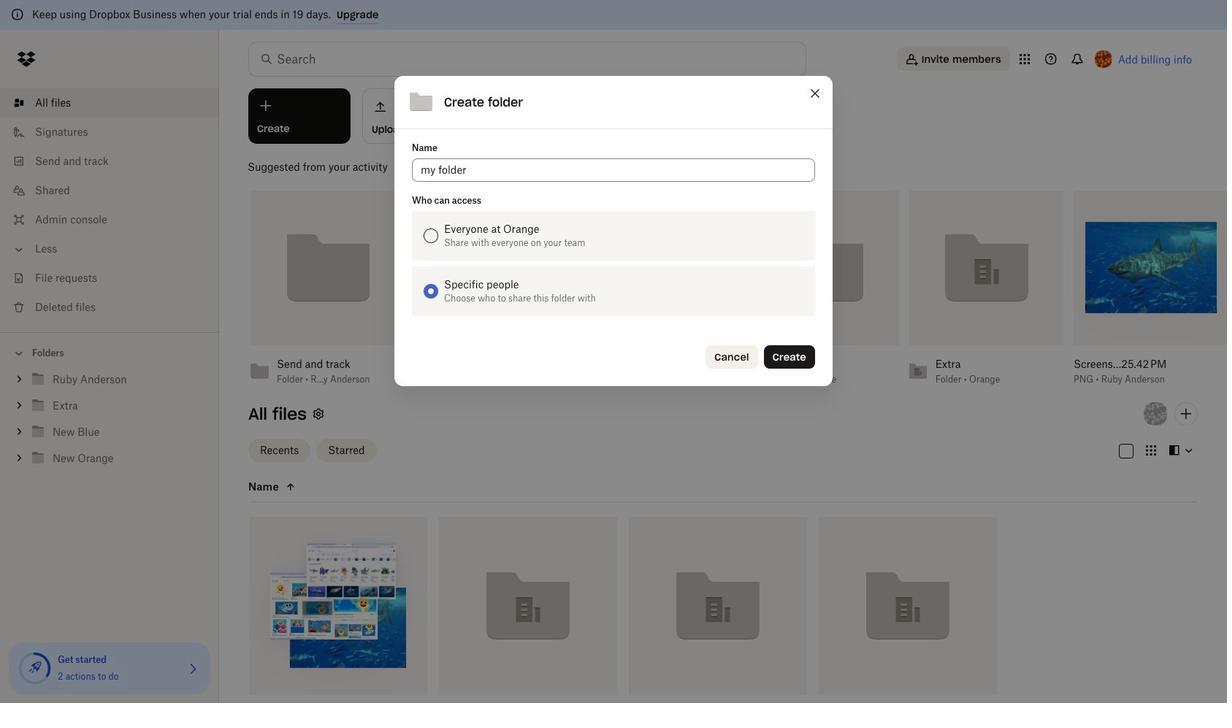 Task type: locate. For each thing, give the bounding box(es) containing it.
list
[[0, 80, 219, 333]]

team member folder, ruby anderson row
[[249, 517, 428, 704]]

None radio
[[424, 229, 439, 244], [424, 285, 439, 299], [424, 229, 439, 244], [424, 285, 439, 299]]

team shared folder, extra row
[[439, 517, 618, 704]]

list item
[[0, 88, 219, 118]]

less image
[[12, 243, 26, 257]]

group
[[0, 364, 219, 483]]

add team members image
[[1178, 405, 1196, 423]]

team shared folder, new orange row
[[819, 517, 998, 704]]

dialog
[[395, 76, 833, 387]]

alert
[[0, 0, 1228, 30]]



Task type: describe. For each thing, give the bounding box(es) containing it.
dropbox image
[[12, 45, 41, 74]]

Folder name input text field
[[421, 162, 807, 179]]

team shared folder, new blue row
[[629, 517, 808, 704]]



Task type: vqa. For each thing, say whether or not it's contained in the screenshot.
The '05'
no



